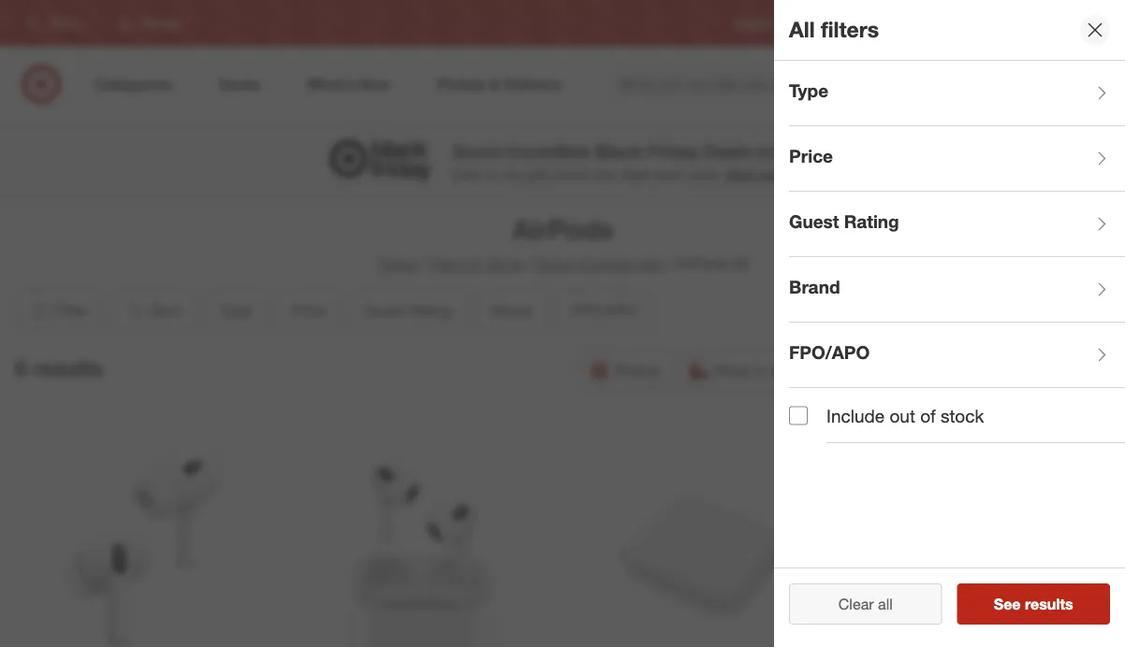 Task type: vqa. For each thing, say whether or not it's contained in the screenshot.
look
no



Task type: locate. For each thing, give the bounding box(es) containing it.
fpo/apo button
[[555, 290, 652, 331], [789, 323, 1125, 388]]

guest down saving
[[789, 211, 839, 233]]

1 horizontal spatial guest rating button
[[789, 192, 1125, 257]]

results
[[33, 355, 103, 381], [1025, 595, 1073, 614]]

results right "6"
[[33, 355, 103, 381]]

brand
[[535, 255, 576, 273], [789, 277, 840, 298], [491, 301, 532, 319]]

airpods left (6)
[[676, 255, 728, 273]]

of
[[920, 405, 936, 427]]

shop inside airpods target / ways to shop / brand experiences / airpods (6)
[[487, 255, 523, 273]]

brand left the experiences
[[535, 255, 576, 273]]

1 horizontal spatial fpo/apo button
[[789, 323, 1125, 388]]

see results button
[[957, 584, 1110, 625]]

1 horizontal spatial guest
[[789, 211, 839, 233]]

saving
[[760, 166, 801, 183]]

see
[[994, 595, 1021, 614]]

airpods (3rd generation) with lightning charging case image
[[301, 432, 543, 648], [301, 432, 543, 648]]

price button
[[789, 126, 1125, 192], [275, 290, 341, 331]]

1 horizontal spatial shop
[[714, 361, 749, 379]]

results for see results
[[1025, 595, 1073, 614]]

guest rating button
[[789, 192, 1125, 257], [348, 290, 468, 331]]

on
[[485, 166, 499, 183]]

0 horizontal spatial results
[[33, 355, 103, 381]]

1 horizontal spatial results
[[1025, 595, 1073, 614]]

1 horizontal spatial brand button
[[789, 257, 1125, 323]]

top
[[503, 166, 522, 183]]

type down all at the right top of the page
[[789, 80, 829, 102]]

1 horizontal spatial airpods
[[676, 255, 728, 273]]

1 vertical spatial results
[[1025, 595, 1073, 614]]

0 vertical spatial results
[[33, 355, 103, 381]]

results inside button
[[1025, 595, 1073, 614]]

brand inside all filters dialog
[[789, 277, 840, 298]]

0 vertical spatial guest rating
[[789, 211, 899, 233]]

weekly ad
[[806, 16, 859, 30]]

brand down ways to shop link
[[491, 301, 532, 319]]

1 vertical spatial shop
[[714, 361, 749, 379]]

0 horizontal spatial rating
[[409, 301, 452, 319]]

apple airpods max image
[[860, 432, 1103, 648], [860, 432, 1103, 648]]

1 / from the left
[[421, 255, 426, 273]]

type right the sort
[[220, 301, 252, 319]]

sort
[[152, 301, 180, 319]]

0 horizontal spatial price button
[[275, 290, 341, 331]]

rating
[[844, 211, 899, 233], [409, 301, 452, 319]]

airpods up the brand experiences link
[[512, 212, 613, 246]]

guest rating
[[789, 211, 899, 233], [364, 301, 452, 319]]

brand up store
[[789, 277, 840, 298]]

1 horizontal spatial type
[[789, 80, 829, 102]]

guest rating down saving
[[789, 211, 899, 233]]

1 vertical spatial type button
[[204, 290, 268, 331]]

1 vertical spatial fpo/apo
[[789, 342, 870, 364]]

/
[[421, 255, 426, 273], [527, 255, 532, 273], [667, 255, 672, 273]]

apple magsafe duo charger image
[[581, 432, 823, 648], [581, 432, 823, 648]]

all
[[789, 16, 815, 43]]

target link
[[376, 255, 417, 273]]

0 horizontal spatial brand
[[491, 301, 532, 319]]

0 horizontal spatial guest rating button
[[348, 290, 468, 331]]

1 vertical spatial type
[[220, 301, 252, 319]]

black
[[595, 140, 642, 162]]

guest rating down target on the top of page
[[364, 301, 452, 319]]

price
[[789, 146, 833, 167], [291, 301, 325, 319]]

stores
[[1081, 16, 1114, 30]]

1 horizontal spatial fpo/apo
[[789, 342, 870, 364]]

fpo/apo up include
[[789, 342, 870, 364]]

0 horizontal spatial brand button
[[475, 290, 547, 331]]

shipping
[[1038, 361, 1098, 379]]

airpods
[[512, 212, 613, 246], [676, 255, 728, 273]]

see results
[[994, 595, 1073, 614]]

0 vertical spatial guest
[[789, 211, 839, 233]]

shop in store
[[714, 361, 803, 379]]

clear
[[838, 595, 874, 614]]

1 vertical spatial price button
[[275, 290, 341, 331]]

0 vertical spatial price
[[789, 146, 833, 167]]

1 horizontal spatial price
[[789, 146, 833, 167]]

fpo/apo
[[571, 301, 636, 319], [789, 342, 870, 364]]

1 horizontal spatial /
[[527, 255, 532, 273]]

3 / from the left
[[667, 255, 672, 273]]

to
[[470, 255, 483, 273]]

/ right to
[[527, 255, 532, 273]]

1 vertical spatial guest rating
[[364, 301, 452, 319]]

brand button
[[789, 257, 1125, 323], [475, 290, 547, 331]]

find stores
[[1057, 16, 1114, 30]]

incredible
[[507, 140, 590, 162]]

type button
[[789, 61, 1125, 126], [204, 290, 268, 331]]

6 results
[[15, 355, 103, 381]]

sort button
[[110, 290, 196, 331]]

0 vertical spatial type
[[789, 80, 829, 102]]

0 horizontal spatial guest rating
[[364, 301, 452, 319]]

brand button down to
[[475, 290, 547, 331]]

stock
[[941, 405, 984, 427]]

same day delivery button
[[823, 350, 996, 391]]

2 horizontal spatial /
[[667, 255, 672, 273]]

shipping button
[[1004, 350, 1110, 391]]

day
[[900, 361, 926, 379]]

experiences
[[580, 255, 663, 273]]

What can we help you find? suggestions appear below search field
[[607, 64, 888, 105]]

6
[[15, 355, 27, 381]]

type
[[789, 80, 829, 102], [220, 301, 252, 319]]

1 vertical spatial brand
[[789, 277, 840, 298]]

0 vertical spatial rating
[[844, 211, 899, 233]]

results right the see at the right of the page
[[1025, 595, 1073, 614]]

/ left ways
[[421, 255, 426, 273]]

find
[[1057, 16, 1078, 30]]

2 horizontal spatial brand
[[789, 277, 840, 298]]

/ right the experiences
[[667, 255, 672, 273]]

0 horizontal spatial type button
[[204, 290, 268, 331]]

price inside all filters dialog
[[789, 146, 833, 167]]

(6)
[[732, 255, 749, 273]]

filter button
[[15, 290, 102, 331]]

guest
[[789, 211, 839, 233], [364, 301, 405, 319]]

fpo/apo down the brand experiences link
[[571, 301, 636, 319]]

start
[[726, 166, 757, 183]]

brand inside airpods target / ways to shop / brand experiences / airpods (6)
[[535, 255, 576, 273]]

0 vertical spatial shop
[[487, 255, 523, 273]]

brand button up 'delivery'
[[789, 257, 1125, 323]]

0 vertical spatial brand
[[535, 255, 576, 273]]

shop left in
[[714, 361, 749, 379]]

0 vertical spatial guest rating button
[[789, 192, 1125, 257]]

airpods pro (2nd generation) with magsafe case (usb‑c) image
[[22, 432, 264, 648], [22, 432, 264, 648]]

type inside all filters dialog
[[789, 80, 829, 102]]

store
[[769, 361, 803, 379]]

gifts
[[526, 166, 552, 183]]

deals
[[704, 140, 752, 162]]

registry link
[[735, 15, 776, 31]]

1 vertical spatial guest
[[364, 301, 405, 319]]

shop
[[487, 255, 523, 273], [714, 361, 749, 379]]

0 horizontal spatial airpods
[[512, 212, 613, 246]]

0 horizontal spatial /
[[421, 255, 426, 273]]

1 vertical spatial guest rating button
[[348, 290, 468, 331]]

in
[[754, 361, 765, 379]]

0 horizontal spatial type
[[220, 301, 252, 319]]

0 vertical spatial fpo/apo
[[571, 301, 636, 319]]

1 vertical spatial price
[[291, 301, 325, 319]]

score
[[452, 140, 502, 162]]

0 vertical spatial type button
[[789, 61, 1125, 126]]

guest down "target" link on the left top of page
[[364, 301, 405, 319]]

find
[[567, 166, 589, 183]]

all filters dialog
[[774, 0, 1125, 648]]

0 vertical spatial price button
[[789, 126, 1125, 192]]

1 horizontal spatial type button
[[789, 61, 1125, 126]]

1 horizontal spatial guest rating
[[789, 211, 899, 233]]

shop in store button
[[679, 350, 815, 391]]

1 horizontal spatial brand
[[535, 255, 576, 273]]

filters
[[821, 16, 879, 43]]

rating inside all filters dialog
[[844, 211, 899, 233]]

1 horizontal spatial rating
[[844, 211, 899, 233]]

0 horizontal spatial shop
[[487, 255, 523, 273]]

shop right to
[[487, 255, 523, 273]]



Task type: describe. For each thing, give the bounding box(es) containing it.
filter
[[55, 301, 88, 319]]

registry
[[735, 16, 776, 30]]

all
[[878, 595, 893, 614]]

brand experiences link
[[535, 255, 663, 273]]

clear all button
[[789, 584, 942, 625]]

airpods target / ways to shop / brand experiences / airpods (6)
[[376, 212, 749, 273]]

Include out of stock checkbox
[[789, 407, 808, 425]]

0 horizontal spatial fpo/apo button
[[555, 290, 652, 331]]

2 vertical spatial brand
[[491, 301, 532, 319]]

same day delivery
[[857, 361, 984, 379]]

now
[[756, 140, 792, 162]]

guest rating inside all filters dialog
[[789, 211, 899, 233]]

pickup
[[614, 361, 660, 379]]

all filters
[[789, 16, 879, 43]]

new
[[593, 166, 617, 183]]

delivery
[[930, 361, 984, 379]]

deals
[[620, 166, 652, 183]]

friday
[[647, 140, 699, 162]]

0 horizontal spatial guest
[[364, 301, 405, 319]]

pickup button
[[580, 350, 672, 391]]

save
[[452, 166, 481, 183]]

score incredible black friday deals now save on top gifts & find new deals each week. start saving
[[452, 140, 801, 183]]

find stores link
[[1057, 15, 1114, 31]]

include
[[826, 405, 885, 427]]

include out of stock
[[826, 405, 984, 427]]

1 horizontal spatial price button
[[789, 126, 1125, 192]]

weekly
[[806, 16, 842, 30]]

fpo/apo inside all filters dialog
[[789, 342, 870, 364]]

2 / from the left
[[527, 255, 532, 273]]

weekly ad link
[[806, 15, 859, 31]]

results for 6 results
[[33, 355, 103, 381]]

0 horizontal spatial price
[[291, 301, 325, 319]]

shop inside button
[[714, 361, 749, 379]]

out
[[890, 405, 915, 427]]

each
[[656, 166, 684, 183]]

ad
[[845, 16, 859, 30]]

ways to shop link
[[430, 255, 523, 273]]

0 vertical spatial airpods
[[512, 212, 613, 246]]

0 horizontal spatial fpo/apo
[[571, 301, 636, 319]]

same
[[857, 361, 896, 379]]

week.
[[688, 166, 722, 183]]

clear all
[[838, 595, 893, 614]]

1 vertical spatial rating
[[409, 301, 452, 319]]

target
[[376, 255, 417, 273]]

1 vertical spatial airpods
[[676, 255, 728, 273]]

&
[[555, 166, 563, 183]]

ways
[[430, 255, 466, 273]]

guest inside all filters dialog
[[789, 211, 839, 233]]



